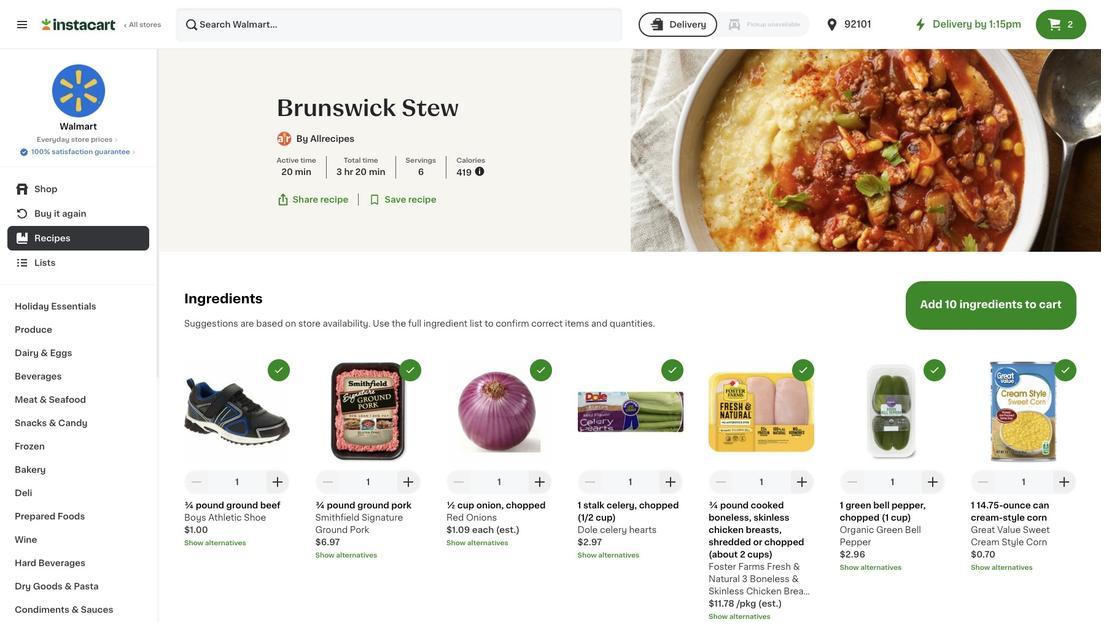 Task type: vqa. For each thing, say whether or not it's contained in the screenshot.
BEER & CIDER
no



Task type: describe. For each thing, give the bounding box(es) containing it.
beverages inside beverages link
[[15, 372, 62, 381]]

fresh
[[767, 563, 791, 571]]

1 stalk celery, chopped (1/2 cup) dole celery hearts $2.97 show alternatives
[[578, 501, 679, 559]]

unselect item image for 1 stalk celery, chopped (1/2 cup)
[[667, 365, 678, 376]]

3 product group from the left
[[447, 359, 552, 549]]

walmart
[[60, 122, 97, 131]]

ground
[[315, 526, 348, 534]]

servings
[[406, 157, 436, 164]]

guarantee
[[95, 149, 130, 155]]

alternatives inside ½ cup onion, chopped red onions $1.09 each (est.) show alternatives
[[467, 540, 509, 547]]

celery
[[600, 526, 627, 534]]

cup) inside the 1 green bell pepper, chopped (1 cup) organic green bell pepper $2.96 show alternatives
[[891, 514, 912, 522]]

store inside everyday store prices link
[[71, 136, 89, 143]]

1 for athletic
[[235, 478, 239, 487]]

availability.
[[323, 319, 371, 328]]

cooked
[[751, 501, 784, 510]]

show inside ¾ pound ground beef boys athletic shoe $1.00 show alternatives
[[184, 540, 203, 547]]

show alternatives button for $1.00
[[184, 539, 290, 549]]

chopped inside ¾ pound cooked boneless, skinless chicken breasts, shredded or chopped (about 2 cups) foster farms fresh & natural 3 boneless & skinless chicken breast fillets
[[765, 538, 805, 547]]

alternatives inside $11.78 /pkg (est.) show alternatives
[[730, 614, 771, 620]]

buy it again link
[[7, 202, 149, 226]]

chicken
[[709, 526, 744, 534]]

100% satisfaction guarantee
[[31, 149, 130, 155]]

100% satisfaction guarantee button
[[19, 145, 138, 157]]

by
[[975, 20, 987, 29]]

1 green bell pepper, chopped (1 cup) organic green bell pepper $2.96 show alternatives
[[840, 501, 926, 571]]

Search field
[[177, 9, 622, 41]]

show alternatives button for $1.09 each (est.)
[[447, 539, 552, 549]]

show alternatives button for $11.78 /pkg (est.)
[[709, 612, 815, 622]]

show alternatives button for $2.96
[[840, 563, 946, 573]]

foster
[[709, 563, 737, 571]]

shredded
[[709, 538, 752, 547]]

/pkg
[[737, 600, 757, 608]]

(about
[[709, 550, 738, 559]]

list
[[470, 319, 483, 328]]

(est.) inside ½ cup onion, chopped red onions $1.09 each (est.) show alternatives
[[496, 526, 520, 534]]

1 for style
[[1022, 478, 1026, 487]]

14.75-
[[977, 501, 1004, 510]]

dairy & eggs
[[15, 349, 72, 358]]

the
[[392, 319, 406, 328]]

active time 20 min
[[277, 157, 316, 176]]

min inside active time 20 min
[[295, 168, 312, 176]]

show inside 1 14.75-ounce can cream-style corn great value sweet cream style corn $0.70 show alternatives
[[971, 565, 991, 571]]

chicken
[[747, 587, 782, 596]]

add
[[921, 300, 943, 310]]

meat & seafood
[[15, 396, 86, 404]]

full
[[408, 319, 422, 328]]

1 vertical spatial to
[[485, 319, 494, 328]]

dairy
[[15, 349, 39, 358]]

$1.09
[[447, 526, 470, 534]]

celery,
[[607, 501, 637, 510]]

alternatives inside 1 14.75-ounce can cream-style corn great value sweet cream style corn $0.70 show alternatives
[[992, 565, 1033, 571]]

are
[[240, 319, 254, 328]]

beverages link
[[7, 365, 149, 388]]

prepared
[[15, 512, 55, 521]]

by
[[296, 134, 308, 143]]

decrement quantity image for stalk
[[583, 475, 598, 490]]

holiday essentials
[[15, 302, 96, 311]]

buy it again
[[34, 210, 86, 218]]

frozen link
[[7, 435, 149, 458]]

natural
[[709, 575, 740, 584]]

alternatives inside ¾ pound ground pork smithfield signature ground pork $6.97 show alternatives
[[336, 552, 378, 559]]

& right meat
[[40, 396, 47, 404]]

alternatives inside the 1 green bell pepper, chopped (1 cup) organic green bell pepper $2.96 show alternatives
[[861, 565, 902, 571]]

¾ pound ground beef boys athletic shoe $1.00 show alternatives
[[184, 501, 281, 547]]

correct
[[532, 319, 563, 328]]

recipes link
[[7, 226, 149, 251]]

confirm
[[496, 319, 529, 328]]

sauces
[[81, 606, 113, 614]]

green
[[846, 501, 872, 510]]

pepper,
[[892, 501, 926, 510]]

pasta
[[74, 582, 99, 591]]

all
[[129, 22, 138, 28]]

chopped inside ½ cup onion, chopped red onions $1.09 each (est.) show alternatives
[[506, 501, 546, 510]]

calories
[[457, 157, 486, 164]]

dairy & eggs link
[[7, 342, 149, 365]]

recipe for share recipe
[[320, 196, 349, 204]]

(est.) inside $11.78 /pkg (est.) show alternatives
[[759, 600, 782, 608]]

cups)
[[748, 550, 773, 559]]

each
[[472, 526, 494, 534]]

alternatives inside 1 stalk celery, chopped (1/2 cup) dole celery hearts $2.97 show alternatives
[[599, 552, 640, 559]]

cart
[[1040, 300, 1062, 310]]

unselect item image for ¾ pound ground beef
[[273, 365, 284, 376]]

decrement quantity image for ¾ pound ground pork
[[320, 475, 335, 490]]

100%
[[31, 149, 50, 155]]

pound for boys
[[196, 501, 224, 510]]

everyday
[[37, 136, 69, 143]]

increment quantity image for ¾ pound ground pork
[[402, 475, 416, 490]]

delivery by 1:15pm link
[[914, 17, 1022, 32]]

2 product group from the left
[[315, 359, 421, 561]]

share recipe button
[[277, 194, 349, 206]]

92101
[[845, 20, 872, 29]]

alternatives inside ¾ pound ground beef boys athletic shoe $1.00 show alternatives
[[205, 540, 246, 547]]

save recipe button
[[369, 194, 437, 206]]

decrement quantity image for ¾ pound ground beef
[[189, 475, 204, 490]]

1 horizontal spatial store
[[298, 319, 321, 328]]

eggs
[[50, 349, 72, 358]]

pork
[[350, 526, 369, 534]]

stores
[[139, 22, 161, 28]]

walmart logo image
[[51, 64, 105, 118]]

suggestions
[[184, 319, 238, 328]]

4 product group from the left
[[578, 359, 684, 561]]

produce link
[[7, 318, 149, 342]]

show inside the 1 green bell pepper, chopped (1 cup) organic green bell pepper $2.96 show alternatives
[[840, 565, 859, 571]]

419
[[457, 168, 472, 177]]

1 inside 1 14.75-ounce can cream-style corn great value sweet cream style corn $0.70 show alternatives
[[971, 501, 975, 510]]

pound for skinless
[[720, 501, 749, 510]]

brunswick stew
[[277, 98, 459, 119]]

deli
[[15, 489, 32, 498]]

time for 3 hr 20 min
[[363, 157, 378, 164]]

delivery by 1:15pm
[[933, 20, 1022, 29]]

1 for chicken
[[760, 478, 764, 487]]

increment quantity image for ½ cup onion, chopped
[[533, 475, 547, 490]]

10
[[945, 300, 958, 310]]

corn
[[1027, 538, 1048, 547]]

and
[[592, 319, 608, 328]]

chopped inside the 1 green bell pepper, chopped (1 cup) organic green bell pepper $2.96 show alternatives
[[840, 514, 880, 522]]

breasts,
[[746, 526, 782, 534]]

value
[[998, 526, 1021, 534]]

20 inside active time 20 min
[[281, 168, 293, 176]]

time for 20 min
[[301, 157, 316, 164]]

dry
[[15, 582, 31, 591]]

(1
[[882, 514, 889, 522]]

1 inside the 1 green bell pepper, chopped (1 cup) organic green bell pepper $2.96 show alternatives
[[840, 501, 844, 510]]

7 product group from the left
[[971, 359, 1077, 573]]

buy
[[34, 210, 52, 218]]

1 for (1
[[891, 478, 895, 487]]

show alternatives button for $6.97
[[315, 551, 421, 561]]

2 button
[[1037, 10, 1087, 39]]

1 product group from the left
[[184, 359, 290, 549]]

decrement quantity image for 1 green bell pepper, chopped (1 cup)
[[845, 475, 860, 490]]

onions
[[466, 514, 497, 522]]

onion,
[[477, 501, 504, 510]]

1 for onions
[[498, 478, 501, 487]]

on
[[285, 319, 296, 328]]



Task type: locate. For each thing, give the bounding box(es) containing it.
alternatives down athletic
[[205, 540, 246, 547]]

pound up 'boys'
[[196, 501, 224, 510]]

goods
[[33, 582, 63, 591]]

0 vertical spatial 2
[[1068, 20, 1074, 29]]

0 horizontal spatial 20
[[281, 168, 293, 176]]

4 decrement quantity image from the left
[[976, 475, 991, 490]]

& left eggs on the left of the page
[[41, 349, 48, 358]]

2 inside ¾ pound cooked boneless, skinless chicken breasts, shredded or chopped (about 2 cups) foster farms fresh & natural 3 boneless & skinless chicken breast fillets
[[740, 550, 746, 559]]

unselect item image
[[273, 365, 284, 376], [405, 365, 416, 376], [798, 365, 809, 376]]

unselect item image for ¾ pound ground pork
[[405, 365, 416, 376]]

recipe right share
[[320, 196, 349, 204]]

pound up boneless,
[[720, 501, 749, 510]]

ground up signature
[[358, 501, 389, 510]]

cup)
[[596, 514, 616, 522], [891, 514, 912, 522]]

beverages down the dairy & eggs
[[15, 372, 62, 381]]

1 14.75-ounce can cream-style corn great value sweet cream style corn $0.70 show alternatives
[[971, 501, 1050, 571]]

store up 100% satisfaction guarantee button
[[71, 136, 89, 143]]

add 10 ingredients to cart
[[921, 300, 1062, 310]]

recipe for save recipe
[[408, 196, 437, 204]]

20 inside total time 3 hr 20 min
[[356, 168, 367, 176]]

pound inside ¾ pound ground beef boys athletic shoe $1.00 show alternatives
[[196, 501, 224, 510]]

time right total
[[363, 157, 378, 164]]

great
[[971, 526, 996, 534]]

0 horizontal spatial store
[[71, 136, 89, 143]]

1 pound from the left
[[196, 501, 224, 510]]

1 vertical spatial 2
[[740, 550, 746, 559]]

1 up cooked
[[760, 478, 764, 487]]

min inside total time 3 hr 20 min
[[369, 168, 386, 176]]

4 unselect item image from the left
[[1060, 365, 1072, 376]]

2 recipe from the left
[[408, 196, 437, 204]]

dry goods & pasta
[[15, 582, 99, 591]]

unselect item image
[[536, 365, 547, 376], [667, 365, 678, 376], [929, 365, 940, 376], [1060, 365, 1072, 376]]

1 up ounce
[[1022, 478, 1026, 487]]

2 ground from the left
[[358, 501, 389, 510]]

3 decrement quantity image from the left
[[714, 475, 729, 490]]

recipe inside save recipe button
[[408, 196, 437, 204]]

2 horizontal spatial unselect item image
[[798, 365, 809, 376]]

alternatives down $2.96
[[861, 565, 902, 571]]

2 pound from the left
[[327, 501, 355, 510]]

chopped up hearts
[[639, 501, 679, 510]]

1 horizontal spatial ground
[[358, 501, 389, 510]]

condiments
[[15, 606, 69, 614]]

show alternatives button for $0.70
[[971, 563, 1077, 573]]

unselect item image for 1 14.75-ounce can cream-style corn
[[1060, 365, 1072, 376]]

0 horizontal spatial cup)
[[596, 514, 616, 522]]

0 horizontal spatial 3
[[337, 168, 342, 176]]

instacart logo image
[[42, 17, 116, 32]]

stalk
[[584, 501, 605, 510]]

1 horizontal spatial recipe
[[408, 196, 437, 204]]

decrement quantity image for cup
[[452, 475, 466, 490]]

pound for smithfield
[[327, 501, 355, 510]]

ground
[[226, 501, 258, 510], [358, 501, 389, 510]]

3 increment quantity image from the left
[[664, 475, 679, 490]]

cup) inside 1 stalk celery, chopped (1/2 cup) dole celery hearts $2.97 show alternatives
[[596, 514, 616, 522]]

1 horizontal spatial to
[[1026, 300, 1037, 310]]

(est.)
[[496, 526, 520, 534], [759, 600, 782, 608]]

¾ inside ¾ pound cooked boneless, skinless chicken breasts, shredded or chopped (about 2 cups) foster farms fresh & natural 3 boneless & skinless chicken breast fillets
[[709, 501, 718, 510]]

pound
[[196, 501, 224, 510], [327, 501, 355, 510], [720, 501, 749, 510]]

2 horizontal spatial decrement quantity image
[[714, 475, 729, 490]]

1 up signature
[[366, 478, 370, 487]]

to left cart
[[1026, 300, 1037, 310]]

increment quantity image for ¾ pound cooked boneless, skinless chicken breasts, shredded or chopped (about 2 cups)
[[795, 475, 810, 490]]

decrement quantity image up cup at the bottom of the page
[[452, 475, 466, 490]]

1 increment quantity image from the left
[[270, 475, 285, 490]]

pound up smithfield
[[327, 501, 355, 510]]

decrement quantity image for 1 14.75-ounce can cream-style corn
[[976, 475, 991, 490]]

0 horizontal spatial ground
[[226, 501, 258, 510]]

holiday essentials link
[[7, 295, 149, 318]]

0 vertical spatial 3
[[337, 168, 342, 176]]

time inside total time 3 hr 20 min
[[363, 157, 378, 164]]

alternatives down /pkg
[[730, 614, 771, 620]]

3 inside ¾ pound cooked boneless, skinless chicken breasts, shredded or chopped (about 2 cups) foster farms fresh & natural 3 boneless & skinless chicken breast fillets
[[742, 575, 748, 584]]

1 up athletic
[[235, 478, 239, 487]]

chopped down the breasts,
[[765, 538, 805, 547]]

1 decrement quantity image from the left
[[189, 475, 204, 490]]

3 inside total time 3 hr 20 min
[[337, 168, 342, 176]]

¾ up 'boys'
[[184, 501, 194, 510]]

decrement quantity image up 14.75-
[[976, 475, 991, 490]]

1:15pm
[[990, 20, 1022, 29]]

3 down farms
[[742, 575, 748, 584]]

¾ inside ¾ pound ground beef boys athletic shoe $1.00 show alternatives
[[184, 501, 194, 510]]

increment quantity image for 1 green bell pepper, chopped (1 cup)
[[926, 475, 941, 490]]

2 ¾ from the left
[[315, 501, 325, 510]]

breast
[[784, 587, 812, 596]]

min
[[295, 168, 312, 176], [369, 168, 386, 176]]

1 horizontal spatial delivery
[[933, 20, 973, 29]]

ingredients
[[960, 300, 1023, 310]]

1 horizontal spatial 2
[[1068, 20, 1074, 29]]

(est.) down 'chicken'
[[759, 600, 782, 608]]

1 vertical spatial (est.)
[[759, 600, 782, 608]]

2 unselect item image from the left
[[405, 365, 416, 376]]

& up breast
[[792, 575, 799, 584]]

bakery link
[[7, 458, 149, 482]]

chopped down the green on the bottom right
[[840, 514, 880, 522]]

1 horizontal spatial unselect item image
[[405, 365, 416, 376]]

0 vertical spatial store
[[71, 136, 89, 143]]

3 decrement quantity image from the left
[[845, 475, 860, 490]]

organic
[[840, 526, 875, 534]]

1 up celery,
[[629, 478, 633, 487]]

1 min from the left
[[295, 168, 312, 176]]

2 horizontal spatial ¾
[[709, 501, 718, 510]]

pork
[[391, 501, 412, 510]]

min down active
[[295, 168, 312, 176]]

show inside ¾ pound ground pork smithfield signature ground pork $6.97 show alternatives
[[315, 552, 335, 559]]

ground for athletic
[[226, 501, 258, 510]]

2 decrement quantity image from the left
[[320, 475, 335, 490]]

1 horizontal spatial time
[[363, 157, 378, 164]]

None search field
[[176, 7, 623, 42]]

it
[[54, 210, 60, 218]]

0 horizontal spatial to
[[485, 319, 494, 328]]

$11.78 /pkg (est.) show alternatives
[[709, 600, 782, 620]]

ground for signature
[[358, 501, 389, 510]]

2 increment quantity image from the left
[[402, 475, 416, 490]]

delivery inside button
[[670, 20, 707, 29]]

0 horizontal spatial recipe
[[320, 196, 349, 204]]

0 vertical spatial beverages
[[15, 372, 62, 381]]

show down $1.00
[[184, 540, 203, 547]]

3 unselect item image from the left
[[929, 365, 940, 376]]

bell
[[906, 526, 922, 534]]

1 up (1/2
[[578, 501, 582, 510]]

2 cup) from the left
[[891, 514, 912, 522]]

¾ up boneless,
[[709, 501, 718, 510]]

increment quantity image for 1 stalk celery, chopped (1/2 cup)
[[664, 475, 679, 490]]

shop
[[34, 185, 57, 194]]

1 left 14.75-
[[971, 501, 975, 510]]

& left 'sauces'
[[72, 606, 79, 614]]

1 vertical spatial store
[[298, 319, 321, 328]]

1 cup) from the left
[[596, 514, 616, 522]]

1 horizontal spatial pound
[[327, 501, 355, 510]]

show alternatives button down 'green'
[[840, 563, 946, 573]]

show inside $11.78 /pkg (est.) show alternatives
[[709, 614, 728, 620]]

brunswick stew image
[[631, 49, 1102, 252]]

service type group
[[639, 12, 810, 37]]

lists link
[[7, 251, 149, 275]]

cream-
[[971, 514, 1003, 522]]

1 up "pepper,"
[[891, 478, 895, 487]]

2 inside button
[[1068, 20, 1074, 29]]

1 horizontal spatial 3
[[742, 575, 748, 584]]

1 inside 1 stalk celery, chopped (1/2 cup) dole celery hearts $2.97 show alternatives
[[578, 501, 582, 510]]

show down $0.70
[[971, 565, 991, 571]]

2 time from the left
[[363, 157, 378, 164]]

& left candy
[[49, 419, 56, 428]]

to inside button
[[1026, 300, 1037, 310]]

suggestions are based on store availability. use the full ingredient list to confirm correct items and quantities.
[[184, 319, 655, 328]]

3 ¾ from the left
[[709, 501, 718, 510]]

decrement quantity image up boneless,
[[714, 475, 729, 490]]

increment quantity image
[[533, 475, 547, 490], [795, 475, 810, 490], [926, 475, 941, 490]]

2 20 from the left
[[356, 168, 367, 176]]

1 ground from the left
[[226, 501, 258, 510]]

show down $2.96
[[840, 565, 859, 571]]

beverages up dry goods & pasta
[[38, 559, 85, 568]]

show alternatives button for $2.97
[[578, 551, 684, 561]]

decrement quantity image
[[452, 475, 466, 490], [583, 475, 598, 490], [714, 475, 729, 490]]

3 unselect item image from the left
[[798, 365, 809, 376]]

(est.) right 'each'
[[496, 526, 520, 534]]

athletic
[[208, 514, 242, 522]]

1 for signature
[[366, 478, 370, 487]]

chopped right onion,
[[506, 501, 546, 510]]

increment quantity image for ¾ pound ground beef
[[270, 475, 285, 490]]

decrement quantity image for pound
[[714, 475, 729, 490]]

use
[[373, 319, 390, 328]]

cup) down "pepper,"
[[891, 514, 912, 522]]

increment quantity image for 1 14.75-ounce can cream-style corn
[[1057, 475, 1072, 490]]

share
[[293, 196, 318, 204]]

ground up shoe on the bottom of the page
[[226, 501, 258, 510]]

1 horizontal spatial ¾
[[315, 501, 325, 510]]

0 vertical spatial to
[[1026, 300, 1037, 310]]

0 horizontal spatial increment quantity image
[[533, 475, 547, 490]]

unselect item image for 1 green bell pepper, chopped (1 cup)
[[929, 365, 940, 376]]

0 horizontal spatial pound
[[196, 501, 224, 510]]

cup) up celery
[[596, 514, 616, 522]]

1 horizontal spatial cup)
[[891, 514, 912, 522]]

1 left the green on the bottom right
[[840, 501, 844, 510]]

alternatives down style
[[992, 565, 1033, 571]]

time
[[301, 157, 316, 164], [363, 157, 378, 164]]

alternatives down celery
[[599, 552, 640, 559]]

½ cup onion, chopped red onions $1.09 each (est.) show alternatives
[[447, 501, 546, 547]]

cream
[[971, 538, 1000, 547]]

time right active
[[301, 157, 316, 164]]

pound inside ¾ pound ground pork smithfield signature ground pork $6.97 show alternatives
[[327, 501, 355, 510]]

20 down active
[[281, 168, 293, 176]]

0 horizontal spatial delivery
[[670, 20, 707, 29]]

time inside active time 20 min
[[301, 157, 316, 164]]

shoe
[[244, 514, 266, 522]]

pound inside ¾ pound cooked boneless, skinless chicken breasts, shredded or chopped (about 2 cups) foster farms fresh & natural 3 boneless & skinless chicken breast fillets
[[720, 501, 749, 510]]

show alternatives button down athletic
[[184, 539, 290, 549]]

1 time from the left
[[301, 157, 316, 164]]

1 for cup)
[[629, 478, 633, 487]]

5 product group from the left
[[709, 359, 815, 622]]

1 horizontal spatial decrement quantity image
[[583, 475, 598, 490]]

foods
[[58, 512, 85, 521]]

cup
[[458, 501, 475, 510]]

20
[[281, 168, 293, 176], [356, 168, 367, 176]]

show alternatives button down pork
[[315, 551, 421, 561]]

& inside "link"
[[41, 349, 48, 358]]

6 product group from the left
[[840, 359, 946, 573]]

hearts
[[629, 526, 657, 534]]

1 vertical spatial 3
[[742, 575, 748, 584]]

recipe right save
[[408, 196, 437, 204]]

¾
[[184, 501, 194, 510], [315, 501, 325, 510], [709, 501, 718, 510]]

walmart link
[[51, 64, 105, 133]]

delivery for delivery
[[670, 20, 707, 29]]

ground inside ¾ pound ground beef boys athletic shoe $1.00 show alternatives
[[226, 501, 258, 510]]

farms
[[739, 563, 765, 571]]

hard beverages link
[[7, 552, 149, 575]]

1 unselect item image from the left
[[273, 365, 284, 376]]

recipes
[[34, 234, 71, 243]]

$6.97
[[315, 538, 340, 547]]

show down $2.97
[[578, 552, 597, 559]]

show down "$6.97"
[[315, 552, 335, 559]]

unselect item image for ¾ pound cooked boneless, skinless chicken breasts, shredded or chopped (about 2 cups)
[[798, 365, 809, 376]]

decrement quantity image up the green on the bottom right
[[845, 475, 860, 490]]

shop link
[[7, 177, 149, 202]]

0 horizontal spatial 2
[[740, 550, 746, 559]]

0 horizontal spatial time
[[301, 157, 316, 164]]

show alternatives button
[[184, 539, 290, 549], [447, 539, 552, 549], [315, 551, 421, 561], [578, 551, 684, 561], [840, 563, 946, 573], [971, 563, 1077, 573], [709, 612, 815, 622]]

to
[[1026, 300, 1037, 310], [485, 319, 494, 328]]

red
[[447, 514, 464, 522]]

1 decrement quantity image from the left
[[452, 475, 466, 490]]

show
[[184, 540, 203, 547], [447, 540, 466, 547], [315, 552, 335, 559], [578, 552, 597, 559], [840, 565, 859, 571], [971, 565, 991, 571], [709, 614, 728, 620]]

decrement quantity image up smithfield
[[320, 475, 335, 490]]

min right hr
[[369, 168, 386, 176]]

increment quantity image
[[270, 475, 285, 490], [402, 475, 416, 490], [664, 475, 679, 490], [1057, 475, 1072, 490]]

show down fillets
[[709, 614, 728, 620]]

based
[[256, 319, 283, 328]]

¾ for ¾ pound cooked boneless, skinless chicken breasts, shredded or chopped (about 2 cups) foster farms fresh & natural 3 boneless & skinless chicken breast fillets
[[709, 501, 718, 510]]

show inside 1 stalk celery, chopped (1/2 cup) dole celery hearts $2.97 show alternatives
[[578, 552, 597, 559]]

0 horizontal spatial (est.)
[[496, 526, 520, 534]]

delivery for delivery by 1:15pm
[[933, 20, 973, 29]]

show alternatives button down hearts
[[578, 551, 684, 561]]

1 horizontal spatial 20
[[356, 168, 367, 176]]

show down $1.09
[[447, 540, 466, 547]]

beef
[[260, 501, 281, 510]]

can
[[1034, 501, 1050, 510]]

alternatives
[[205, 540, 246, 547], [467, 540, 509, 547], [336, 552, 378, 559], [599, 552, 640, 559], [861, 565, 902, 571], [992, 565, 1033, 571], [730, 614, 771, 620]]

meat & seafood link
[[7, 388, 149, 412]]

1 vertical spatial beverages
[[38, 559, 85, 568]]

decrement quantity image up stalk
[[583, 475, 598, 490]]

1 horizontal spatial min
[[369, 168, 386, 176]]

snacks
[[15, 419, 47, 428]]

alternatives down pork
[[336, 552, 378, 559]]

alternatives down 'each'
[[467, 540, 509, 547]]

4 increment quantity image from the left
[[1057, 475, 1072, 490]]

2 min from the left
[[369, 168, 386, 176]]

1 horizontal spatial increment quantity image
[[795, 475, 810, 490]]

decrement quantity image up 'boys'
[[189, 475, 204, 490]]

to right list
[[485, 319, 494, 328]]

2 decrement quantity image from the left
[[583, 475, 598, 490]]

1 20 from the left
[[281, 168, 293, 176]]

0 vertical spatial (est.)
[[496, 526, 520, 534]]

1 recipe from the left
[[320, 196, 349, 204]]

wine link
[[7, 528, 149, 552]]

2 increment quantity image from the left
[[795, 475, 810, 490]]

¾ pound cooked boneless, skinless chicken breasts, shredded or chopped (about 2 cups) foster farms fresh & natural 3 boneless & skinless chicken breast fillets
[[709, 501, 812, 608]]

¾ up smithfield
[[315, 501, 325, 510]]

boneless
[[750, 575, 790, 584]]

¾ for ¾ pound ground pork smithfield signature ground pork $6.97 show alternatives
[[315, 501, 325, 510]]

2 unselect item image from the left
[[667, 365, 678, 376]]

1 unselect item image from the left
[[536, 365, 547, 376]]

0 horizontal spatial ¾
[[184, 501, 194, 510]]

boys
[[184, 514, 206, 522]]

skinless
[[754, 514, 790, 522]]

total time 3 hr 20 min
[[337, 157, 386, 176]]

(1/2
[[578, 514, 594, 522]]

style
[[1002, 538, 1024, 547]]

unselect item image for ½ cup onion, chopped
[[536, 365, 547, 376]]

product group
[[184, 359, 290, 549], [315, 359, 421, 561], [447, 359, 552, 549], [578, 359, 684, 561], [709, 359, 815, 622], [840, 359, 946, 573], [971, 359, 1077, 573]]

1 increment quantity image from the left
[[533, 475, 547, 490]]

show alternatives button down style
[[971, 563, 1077, 573]]

3 increment quantity image from the left
[[926, 475, 941, 490]]

¾ inside ¾ pound ground pork smithfield signature ground pork $6.97 show alternatives
[[315, 501, 325, 510]]

all stores link
[[42, 7, 162, 42]]

0 horizontal spatial unselect item image
[[273, 365, 284, 376]]

ground inside ¾ pound ground pork smithfield signature ground pork $6.97 show alternatives
[[358, 501, 389, 510]]

3
[[337, 168, 342, 176], [742, 575, 748, 584]]

skinless
[[709, 587, 744, 596]]

1 horizontal spatial (est.)
[[759, 600, 782, 608]]

candy
[[58, 419, 88, 428]]

show alternatives button down /pkg
[[709, 612, 815, 622]]

store right on
[[298, 319, 321, 328]]

show inside ½ cup onion, chopped red onions $1.09 each (est.) show alternatives
[[447, 540, 466, 547]]

beverages inside the hard beverages link
[[38, 559, 85, 568]]

20 right hr
[[356, 168, 367, 176]]

chopped inside 1 stalk celery, chopped (1/2 cup) dole celery hearts $2.97 show alternatives
[[639, 501, 679, 510]]

2 horizontal spatial increment quantity image
[[926, 475, 941, 490]]

0 horizontal spatial decrement quantity image
[[452, 475, 466, 490]]

3 pound from the left
[[720, 501, 749, 510]]

or
[[754, 538, 763, 547]]

snacks & candy
[[15, 419, 88, 428]]

6
[[418, 168, 424, 176]]

produce
[[15, 326, 52, 334]]

decrement quantity image
[[189, 475, 204, 490], [320, 475, 335, 490], [845, 475, 860, 490], [976, 475, 991, 490]]

lists
[[34, 259, 56, 267]]

& left pasta
[[65, 582, 72, 591]]

green
[[877, 526, 903, 534]]

½
[[447, 501, 456, 510]]

add 10 ingredients to cart button
[[906, 281, 1077, 330]]

0 horizontal spatial min
[[295, 168, 312, 176]]

1 up onion,
[[498, 478, 501, 487]]

¾ for ¾ pound ground beef boys athletic shoe $1.00 show alternatives
[[184, 501, 194, 510]]

$11.78
[[709, 600, 735, 608]]

recipe inside share recipe button
[[320, 196, 349, 204]]

show alternatives button down 'each'
[[447, 539, 552, 549]]

stew
[[401, 98, 459, 119]]

2 horizontal spatial pound
[[720, 501, 749, 510]]

& right fresh
[[794, 563, 800, 571]]

1 ¾ from the left
[[184, 501, 194, 510]]

3 left hr
[[337, 168, 342, 176]]



